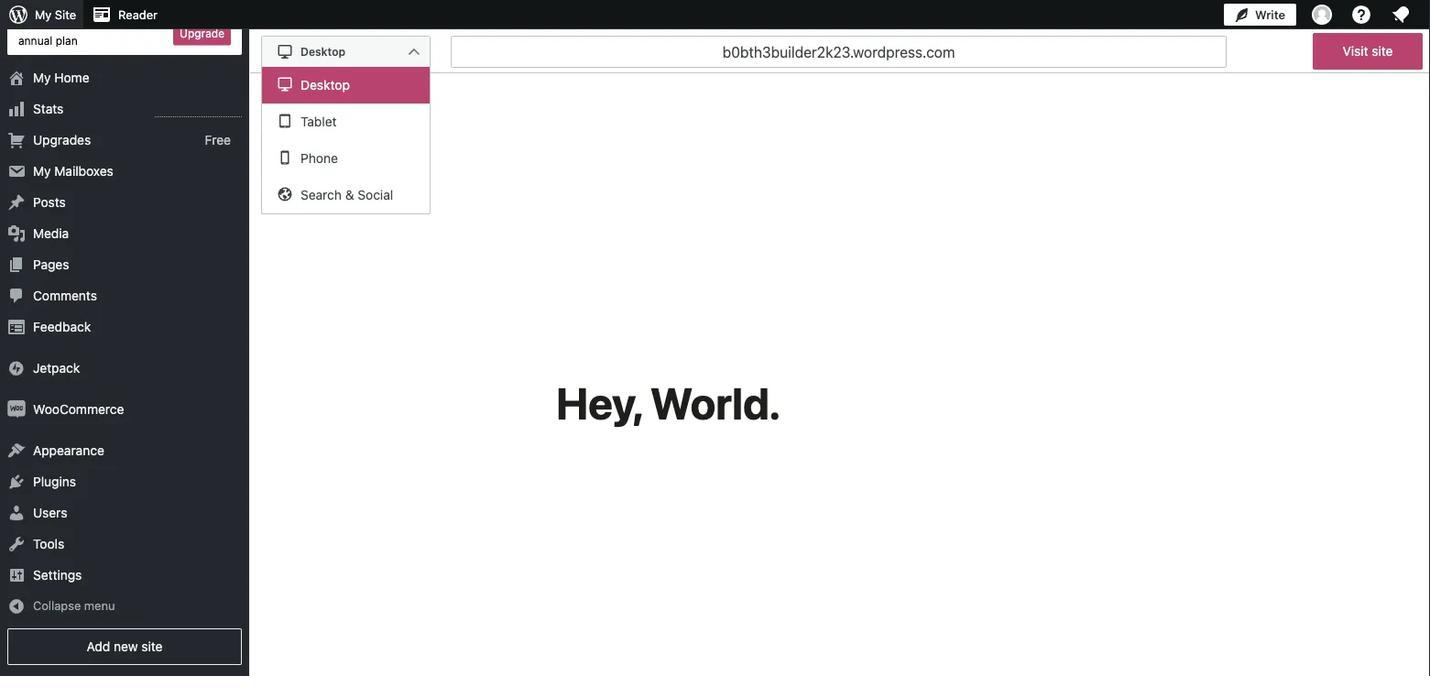Task type: describe. For each thing, give the bounding box(es) containing it.
reader link
[[83, 0, 165, 29]]

tablet
[[301, 114, 337, 129]]

write link
[[1224, 0, 1296, 29]]

social
[[358, 187, 393, 202]]

add new site link
[[7, 629, 242, 665]]

my site link
[[0, 0, 83, 29]]

jetpack link
[[0, 353, 249, 384]]

an
[[110, 19, 123, 32]]

my profile image
[[1312, 5, 1332, 25]]

plugins link
[[0, 466, 249, 498]]

collapse menu link
[[0, 591, 249, 621]]

site inside visit site link
[[1372, 44, 1393, 59]]

plugins
[[33, 474, 76, 489]]

my for my mailboxes
[[33, 164, 51, 179]]

my home
[[33, 70, 89, 85]]

feedback link
[[0, 312, 249, 343]]

reader
[[118, 8, 158, 22]]

feedback
[[33, 319, 91, 335]]

free domain with an annual plan
[[18, 19, 123, 47]]

visit site
[[1343, 44, 1393, 59]]

add new site
[[87, 639, 163, 654]]

tools
[[33, 537, 64, 552]]

stats
[[33, 101, 63, 116]]

menu
[[84, 599, 115, 613]]

desktop list box
[[261, 67, 431, 214]]

media
[[33, 226, 69, 241]]

my mailboxes
[[33, 164, 113, 179]]

phone
[[301, 151, 338, 166]]

upgrade
[[180, 27, 224, 40]]

help image
[[1350, 4, 1372, 26]]

phone link
[[262, 140, 430, 177]]

domain
[[44, 19, 82, 32]]

free for free
[[205, 132, 231, 148]]

stats link
[[0, 94, 249, 125]]

posts link
[[0, 187, 249, 218]]

users link
[[0, 498, 249, 529]]

highest hourly views 0 image
[[155, 105, 242, 117]]

media link
[[0, 218, 249, 249]]

collapse
[[33, 599, 81, 613]]

comments link
[[0, 280, 249, 312]]

1 desktop from the top
[[301, 45, 345, 58]]



Task type: vqa. For each thing, say whether or not it's contained in the screenshot.
WOOCOMMERCE
yes



Task type: locate. For each thing, give the bounding box(es) containing it.
desktop up desktop "link" on the left
[[301, 45, 345, 58]]

new
[[114, 639, 138, 654]]

my inside my home link
[[33, 70, 51, 85]]

site right new
[[141, 639, 163, 654]]

collapse menu
[[33, 599, 115, 613]]

my mailboxes link
[[0, 156, 249, 187]]

img image inside woocommerce link
[[7, 400, 26, 419]]

woocommerce
[[33, 402, 124, 417]]

img image for woocommerce
[[7, 400, 26, 419]]

1 img image from the top
[[7, 359, 26, 378]]

desktop
[[301, 45, 345, 58], [301, 77, 350, 93]]

visit
[[1343, 44, 1368, 59]]

my site
[[35, 8, 76, 22]]

with
[[85, 19, 107, 32]]

desktop up tablet
[[301, 77, 350, 93]]

woocommerce link
[[0, 394, 249, 425]]

&
[[345, 187, 354, 202]]

img image inside the 'jetpack' link
[[7, 359, 26, 378]]

free
[[18, 19, 41, 32], [205, 132, 231, 148]]

0 horizontal spatial site
[[141, 639, 163, 654]]

None text field
[[451, 36, 1227, 68]]

1 vertical spatial img image
[[7, 400, 26, 419]]

0 vertical spatial free
[[18, 19, 41, 32]]

my home link
[[0, 62, 249, 94]]

manage your notifications image
[[1390, 4, 1412, 26]]

my up posts
[[33, 164, 51, 179]]

settings link
[[0, 560, 249, 591]]

search & social link
[[262, 177, 430, 213]]

0 horizontal spatial free
[[18, 19, 41, 32]]

upgrades
[[33, 132, 91, 148]]

upgrade button
[[173, 21, 231, 45]]

comments
[[33, 288, 97, 303]]

1 horizontal spatial site
[[1372, 44, 1393, 59]]

annual plan
[[18, 34, 78, 47]]

2 desktop from the top
[[301, 77, 350, 93]]

1 vertical spatial free
[[205, 132, 231, 148]]

my for my home
[[33, 70, 51, 85]]

img image left jetpack
[[7, 359, 26, 378]]

my left site
[[35, 8, 52, 22]]

img image left woocommerce at the bottom
[[7, 400, 26, 419]]

site
[[1372, 44, 1393, 59], [141, 639, 163, 654]]

0 vertical spatial desktop
[[301, 45, 345, 58]]

0 vertical spatial site
[[1372, 44, 1393, 59]]

free up 'annual plan' at left
[[18, 19, 41, 32]]

desktop inside "link"
[[301, 77, 350, 93]]

my for my site
[[35, 8, 52, 22]]

1 vertical spatial my
[[33, 70, 51, 85]]

1 vertical spatial desktop
[[301, 77, 350, 93]]

tools link
[[0, 529, 249, 560]]

add
[[87, 639, 110, 654]]

search
[[301, 187, 342, 202]]

search & social
[[301, 187, 393, 202]]

free for free domain with an annual plan
[[18, 19, 41, 32]]

settings
[[33, 568, 82, 583]]

visit site link
[[1313, 33, 1423, 70]]

site inside the add new site link
[[141, 639, 163, 654]]

desktop link
[[262, 67, 430, 104]]

home
[[54, 70, 89, 85]]

1 horizontal spatial free
[[205, 132, 231, 148]]

pages
[[33, 257, 69, 272]]

my inside the my site link
[[35, 8, 52, 22]]

free inside free domain with an annual plan
[[18, 19, 41, 32]]

appearance link
[[0, 435, 249, 466]]

my left "home"
[[33, 70, 51, 85]]

site right visit
[[1372, 44, 1393, 59]]

appearance
[[33, 443, 104, 458]]

my
[[35, 8, 52, 22], [33, 70, 51, 85], [33, 164, 51, 179]]

users
[[33, 505, 67, 520]]

0 vertical spatial my
[[35, 8, 52, 22]]

pages link
[[0, 249, 249, 280]]

0 vertical spatial img image
[[7, 359, 26, 378]]

mailboxes
[[54, 164, 113, 179]]

site
[[55, 8, 76, 22]]

my inside my mailboxes link
[[33, 164, 51, 179]]

free down the highest hourly views 0 image
[[205, 132, 231, 148]]

write
[[1255, 8, 1285, 22]]

img image for jetpack
[[7, 359, 26, 378]]

img image
[[7, 359, 26, 378], [7, 400, 26, 419]]

tablet link
[[262, 104, 430, 140]]

2 img image from the top
[[7, 400, 26, 419]]

jetpack
[[33, 361, 80, 376]]

posts
[[33, 195, 66, 210]]

1 vertical spatial site
[[141, 639, 163, 654]]

2 vertical spatial my
[[33, 164, 51, 179]]



